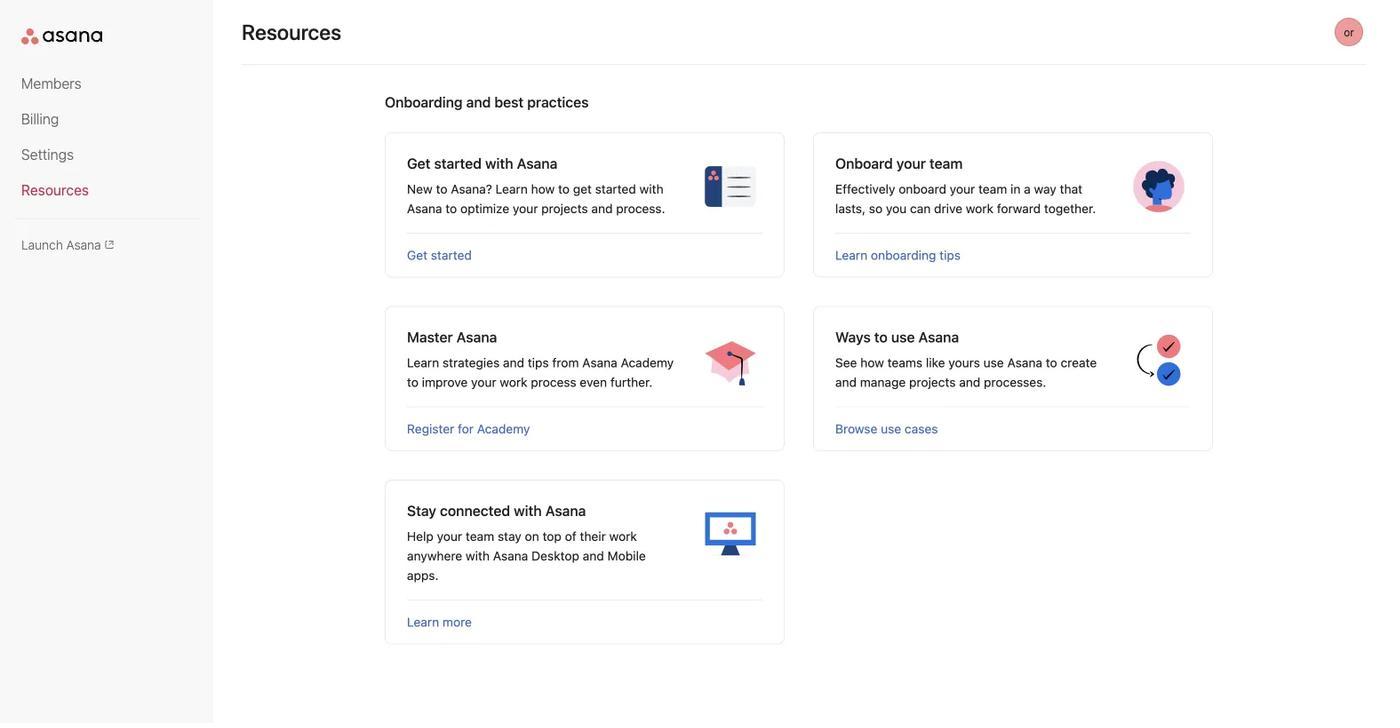 Task type: locate. For each thing, give the bounding box(es) containing it.
learn for learn onboarding tips
[[836, 248, 868, 263]]

projects
[[542, 201, 588, 216], [909, 375, 956, 390]]

in
[[1011, 182, 1021, 196]]

to
[[436, 182, 448, 196], [558, 182, 570, 196], [446, 201, 457, 216], [874, 329, 888, 346], [1046, 356, 1058, 370], [407, 375, 419, 390]]

2 horizontal spatial work
[[966, 201, 994, 216]]

0 vertical spatial tips
[[940, 248, 961, 263]]

work right drive
[[966, 201, 994, 216]]

your up anywhere
[[437, 529, 462, 544]]

work inside effectively onboard your team in a way that lasts, so you can drive work forward together.
[[966, 201, 994, 216]]

settings link
[[21, 144, 192, 165]]

tips right onboarding
[[940, 248, 961, 263]]

learn more button
[[407, 615, 472, 630]]

to down asana?
[[446, 201, 457, 216]]

stay connected with asana
[[407, 503, 586, 520]]

asana right launch
[[66, 237, 101, 252]]

1 vertical spatial work
[[500, 375, 528, 390]]

to left improve
[[407, 375, 419, 390]]

and inside learn strategies and tips from asana academy to improve your work process even further.
[[503, 356, 524, 370]]

practices
[[527, 94, 589, 111]]

asana down the new
[[407, 201, 442, 216]]

asana up processes.
[[1008, 356, 1043, 370]]

1 horizontal spatial academy
[[621, 356, 674, 370]]

tips up "process"
[[528, 356, 549, 370]]

use up teams
[[891, 329, 915, 346]]

1 vertical spatial tips
[[528, 356, 549, 370]]

with up on
[[514, 503, 542, 520]]

you
[[886, 201, 907, 216]]

more
[[443, 615, 472, 630]]

from
[[552, 356, 579, 370]]

started up asana?
[[434, 155, 482, 172]]

effectively onboard your team in a way that lasts, so you can drive work forward together.
[[836, 182, 1096, 216]]

1 horizontal spatial work
[[609, 529, 637, 544]]

processes.
[[984, 375, 1047, 390]]

ways to use asana
[[836, 329, 959, 346]]

how left get
[[531, 182, 555, 196]]

process.
[[616, 201, 665, 216]]

0 horizontal spatial projects
[[542, 201, 588, 216]]

process
[[531, 375, 577, 390]]

0 vertical spatial get
[[407, 155, 431, 172]]

0 horizontal spatial work
[[500, 375, 528, 390]]

a
[[1024, 182, 1031, 196]]

projects down get
[[542, 201, 588, 216]]

1 horizontal spatial tips
[[940, 248, 961, 263]]

work
[[966, 201, 994, 216], [500, 375, 528, 390], [609, 529, 637, 544]]

your down strategies
[[471, 375, 497, 390]]

get up the new
[[407, 155, 431, 172]]

register for academy
[[407, 422, 530, 436]]

to left create
[[1046, 356, 1058, 370]]

anywhere
[[407, 549, 462, 564]]

team down connected
[[466, 529, 494, 544]]

2 vertical spatial started
[[431, 248, 472, 263]]

strategies
[[443, 356, 500, 370]]

academy
[[621, 356, 674, 370], [477, 422, 530, 436]]

learn down master
[[407, 356, 439, 370]]

asana
[[517, 155, 558, 172], [407, 201, 442, 216], [66, 237, 101, 252], [457, 329, 497, 346], [919, 329, 959, 346], [582, 356, 618, 370], [1008, 356, 1043, 370], [546, 503, 586, 520], [493, 549, 528, 564]]

asana down the stay
[[493, 549, 528, 564]]

2 vertical spatial team
[[466, 529, 494, 544]]

1 get from the top
[[407, 155, 431, 172]]

1 horizontal spatial resources
[[242, 20, 341, 44]]

work left "process"
[[500, 375, 528, 390]]

0 vertical spatial projects
[[542, 201, 588, 216]]

2 vertical spatial use
[[881, 422, 902, 436]]

how up manage
[[861, 356, 884, 370]]

tips inside learn strategies and tips from asana academy to improve your work process even further.
[[528, 356, 549, 370]]

get started
[[407, 248, 472, 263]]

of
[[565, 529, 577, 544]]

browse
[[836, 422, 878, 436]]

asana up even
[[582, 356, 618, 370]]

1 horizontal spatial projects
[[909, 375, 956, 390]]

1 vertical spatial get
[[407, 248, 428, 263]]

started
[[434, 155, 482, 172], [595, 182, 636, 196], [431, 248, 472, 263]]

see how teams like yours use asana to create and manage projects and processes.
[[836, 356, 1097, 390]]

learn
[[496, 182, 528, 196], [836, 248, 868, 263], [407, 356, 439, 370], [407, 615, 439, 630]]

teams
[[888, 356, 923, 370]]

team left "in"
[[979, 182, 1007, 196]]

like
[[926, 356, 945, 370]]

1 vertical spatial academy
[[477, 422, 530, 436]]

your right optimize
[[513, 201, 538, 216]]

1 vertical spatial projects
[[909, 375, 956, 390]]

team inside help your team stay on top of their work anywhere with asana desktop and mobile apps.
[[466, 529, 494, 544]]

help
[[407, 529, 434, 544]]

and down their
[[583, 549, 604, 564]]

best
[[495, 94, 524, 111]]

with up process.
[[640, 182, 664, 196]]

onboard
[[836, 155, 893, 172]]

2 get from the top
[[407, 248, 428, 263]]

1 vertical spatial how
[[861, 356, 884, 370]]

learn inside learn strategies and tips from asana academy to improve your work process even further.
[[407, 356, 439, 370]]

help your team stay on top of their work anywhere with asana desktop and mobile apps.
[[407, 529, 646, 583]]

0 vertical spatial academy
[[621, 356, 674, 370]]

resources
[[242, 20, 341, 44], [21, 182, 89, 199]]

new to asana? learn how to get started with asana to optimize your projects and process.
[[407, 182, 665, 216]]

team inside effectively onboard your team in a way that lasts, so you can drive work forward together.
[[979, 182, 1007, 196]]

1 vertical spatial team
[[979, 182, 1007, 196]]

2 horizontal spatial team
[[979, 182, 1007, 196]]

master
[[407, 329, 453, 346]]

0 vertical spatial team
[[930, 155, 963, 172]]

drive
[[934, 201, 963, 216]]

0 vertical spatial work
[[966, 201, 994, 216]]

and down get
[[591, 201, 613, 216]]

get started with asana
[[407, 155, 558, 172]]

use left cases
[[881, 422, 902, 436]]

team for onboard your team
[[930, 155, 963, 172]]

even
[[580, 375, 607, 390]]

started inside 'new to asana? learn how to get started with asana to optimize your projects and process.'
[[595, 182, 636, 196]]

1 vertical spatial started
[[595, 182, 636, 196]]

tips
[[940, 248, 961, 263], [528, 356, 549, 370]]

1 vertical spatial use
[[984, 356, 1004, 370]]

together.
[[1044, 201, 1096, 216]]

work up mobile
[[609, 529, 637, 544]]

1 vertical spatial resources
[[21, 182, 89, 199]]

started for get started
[[431, 248, 472, 263]]

register
[[407, 422, 454, 436]]

and
[[466, 94, 491, 111], [591, 201, 613, 216], [503, 356, 524, 370], [836, 375, 857, 390], [959, 375, 981, 390], [583, 549, 604, 564]]

cases
[[905, 422, 938, 436]]

learn onboarding tips button
[[836, 248, 961, 263]]

1 horizontal spatial how
[[861, 356, 884, 370]]

lasts,
[[836, 201, 866, 216]]

how
[[531, 182, 555, 196], [861, 356, 884, 370]]

team up onboard
[[930, 155, 963, 172]]

your up drive
[[950, 182, 975, 196]]

projects down like
[[909, 375, 956, 390]]

0 vertical spatial started
[[434, 155, 482, 172]]

learn up optimize
[[496, 182, 528, 196]]

onboarding and best practices
[[385, 94, 589, 111]]

and right strategies
[[503, 356, 524, 370]]

asana?
[[451, 182, 492, 196]]

learn left the more
[[407, 615, 439, 630]]

your
[[897, 155, 926, 172], [950, 182, 975, 196], [513, 201, 538, 216], [471, 375, 497, 390], [437, 529, 462, 544]]

with right anywhere
[[466, 549, 490, 564]]

get for get started
[[407, 248, 428, 263]]

team
[[930, 155, 963, 172], [979, 182, 1007, 196], [466, 529, 494, 544]]

use up processes.
[[984, 356, 1004, 370]]

0 horizontal spatial team
[[466, 529, 494, 544]]

top
[[543, 529, 562, 544]]

resources link
[[21, 180, 192, 201]]

2 vertical spatial work
[[609, 529, 637, 544]]

to right ways
[[874, 329, 888, 346]]

academy right for
[[477, 422, 530, 436]]

started up process.
[[595, 182, 636, 196]]

0 horizontal spatial academy
[[477, 422, 530, 436]]

and down the yours
[[959, 375, 981, 390]]

0 vertical spatial how
[[531, 182, 555, 196]]

mobile
[[608, 549, 646, 564]]

0 horizontal spatial tips
[[528, 356, 549, 370]]

further.
[[611, 375, 653, 390]]

get down the new
[[407, 248, 428, 263]]

1 horizontal spatial team
[[930, 155, 963, 172]]

master asana
[[407, 329, 497, 346]]

started down optimize
[[431, 248, 472, 263]]

way
[[1034, 182, 1057, 196]]

use
[[891, 329, 915, 346], [984, 356, 1004, 370], [881, 422, 902, 436]]

settings
[[21, 146, 74, 163]]

your inside effectively onboard your team in a way that lasts, so you can drive work forward together.
[[950, 182, 975, 196]]

0 horizontal spatial how
[[531, 182, 555, 196]]

academy up further.
[[621, 356, 674, 370]]

with
[[485, 155, 513, 172], [640, 182, 664, 196], [514, 503, 542, 520], [466, 549, 490, 564]]

can
[[910, 201, 931, 216]]

get
[[407, 155, 431, 172], [407, 248, 428, 263]]

learn down lasts,
[[836, 248, 868, 263]]

asana up 'new to asana? learn how to get started with asana to optimize your projects and process.'
[[517, 155, 558, 172]]

to inside see how teams like yours use asana to create and manage projects and processes.
[[1046, 356, 1058, 370]]



Task type: vqa. For each thing, say whether or not it's contained in the screenshot.
Settings link
yes



Task type: describe. For each thing, give the bounding box(es) containing it.
your inside help your team stay on top of their work anywhere with asana desktop and mobile apps.
[[437, 529, 462, 544]]

and inside help your team stay on top of their work anywhere with asana desktop and mobile apps.
[[583, 549, 604, 564]]

learn for learn more
[[407, 615, 439, 630]]

learn inside 'new to asana? learn how to get started with asana to optimize your projects and process.'
[[496, 182, 528, 196]]

started for get started with asana
[[434, 155, 482, 172]]

members
[[21, 75, 81, 92]]

members link
[[21, 73, 192, 94]]

get for get started with asana
[[407, 155, 431, 172]]

effectively
[[836, 182, 896, 196]]

apps.
[[407, 568, 439, 583]]

or
[[1344, 26, 1354, 38]]

forward
[[997, 201, 1041, 216]]

and down see
[[836, 375, 857, 390]]

browse use cases button
[[836, 422, 938, 436]]

your inside learn strategies and tips from asana academy to improve your work process even further.
[[471, 375, 497, 390]]

asana up of
[[546, 503, 586, 520]]

0 horizontal spatial resources
[[21, 182, 89, 199]]

create
[[1061, 356, 1097, 370]]

launch asana link
[[21, 237, 192, 252]]

launch asana
[[21, 237, 101, 252]]

onboard
[[899, 182, 947, 196]]

connected
[[440, 503, 510, 520]]

how inside see how teams like yours use asana to create and manage projects and processes.
[[861, 356, 884, 370]]

0 vertical spatial resources
[[242, 20, 341, 44]]

learn for learn strategies and tips from asana academy to improve your work process even further.
[[407, 356, 439, 370]]

improve
[[422, 375, 468, 390]]

to left get
[[558, 182, 570, 196]]

projects inside see how teams like yours use asana to create and manage projects and processes.
[[909, 375, 956, 390]]

0 vertical spatial use
[[891, 329, 915, 346]]

see
[[836, 356, 857, 370]]

for
[[458, 422, 474, 436]]

to inside learn strategies and tips from asana academy to improve your work process even further.
[[407, 375, 419, 390]]

asana inside help your team stay on top of their work anywhere with asana desktop and mobile apps.
[[493, 549, 528, 564]]

onboarding
[[385, 94, 463, 111]]

billing link
[[21, 108, 192, 130]]

asana inside see how teams like yours use asana to create and manage projects and processes.
[[1008, 356, 1043, 370]]

with inside help your team stay on top of their work anywhere with asana desktop and mobile apps.
[[466, 549, 490, 564]]

their
[[580, 529, 606, 544]]

how inside 'new to asana? learn how to get started with asana to optimize your projects and process.'
[[531, 182, 555, 196]]

optimize
[[460, 201, 509, 216]]

stay
[[498, 529, 522, 544]]

team for help your team stay on top of their work anywhere with asana desktop and mobile apps.
[[466, 529, 494, 544]]

asana inside 'new to asana? learn how to get started with asana to optimize your projects and process.'
[[407, 201, 442, 216]]

asana up like
[[919, 329, 959, 346]]

academy inside learn strategies and tips from asana academy to improve your work process even further.
[[621, 356, 674, 370]]

so
[[869, 201, 883, 216]]

get
[[573, 182, 592, 196]]

stay
[[407, 503, 436, 520]]

new
[[407, 182, 433, 196]]

ways
[[836, 329, 871, 346]]

onboard your team
[[836, 155, 963, 172]]

learn more
[[407, 615, 472, 630]]

on
[[525, 529, 539, 544]]

desktop
[[532, 549, 579, 564]]

asana inside learn strategies and tips from asana academy to improve your work process even further.
[[582, 356, 618, 370]]

browse use cases
[[836, 422, 938, 436]]

to right the new
[[436, 182, 448, 196]]

use inside see how teams like yours use asana to create and manage projects and processes.
[[984, 356, 1004, 370]]

billing
[[21, 111, 59, 128]]

with inside 'new to asana? learn how to get started with asana to optimize your projects and process.'
[[640, 182, 664, 196]]

work inside help your team stay on top of their work anywhere with asana desktop and mobile apps.
[[609, 529, 637, 544]]

get started button
[[407, 248, 472, 263]]

your up onboard
[[897, 155, 926, 172]]

yours
[[949, 356, 980, 370]]

and inside 'new to asana? learn how to get started with asana to optimize your projects and process.'
[[591, 201, 613, 216]]

work inside learn strategies and tips from asana academy to improve your work process even further.
[[500, 375, 528, 390]]

asana up strategies
[[457, 329, 497, 346]]

your inside 'new to asana? learn how to get started with asana to optimize your projects and process.'
[[513, 201, 538, 216]]

launch
[[21, 237, 63, 252]]

learn onboarding tips
[[836, 248, 961, 263]]

onboarding
[[871, 248, 936, 263]]

learn strategies and tips from asana academy to improve your work process even further.
[[407, 356, 674, 390]]

manage
[[860, 375, 906, 390]]

that
[[1060, 182, 1083, 196]]

with up asana?
[[485, 155, 513, 172]]

and left best at left top
[[466, 94, 491, 111]]

register for academy button
[[407, 422, 530, 436]]

projects inside 'new to asana? learn how to get started with asana to optimize your projects and process.'
[[542, 201, 588, 216]]



